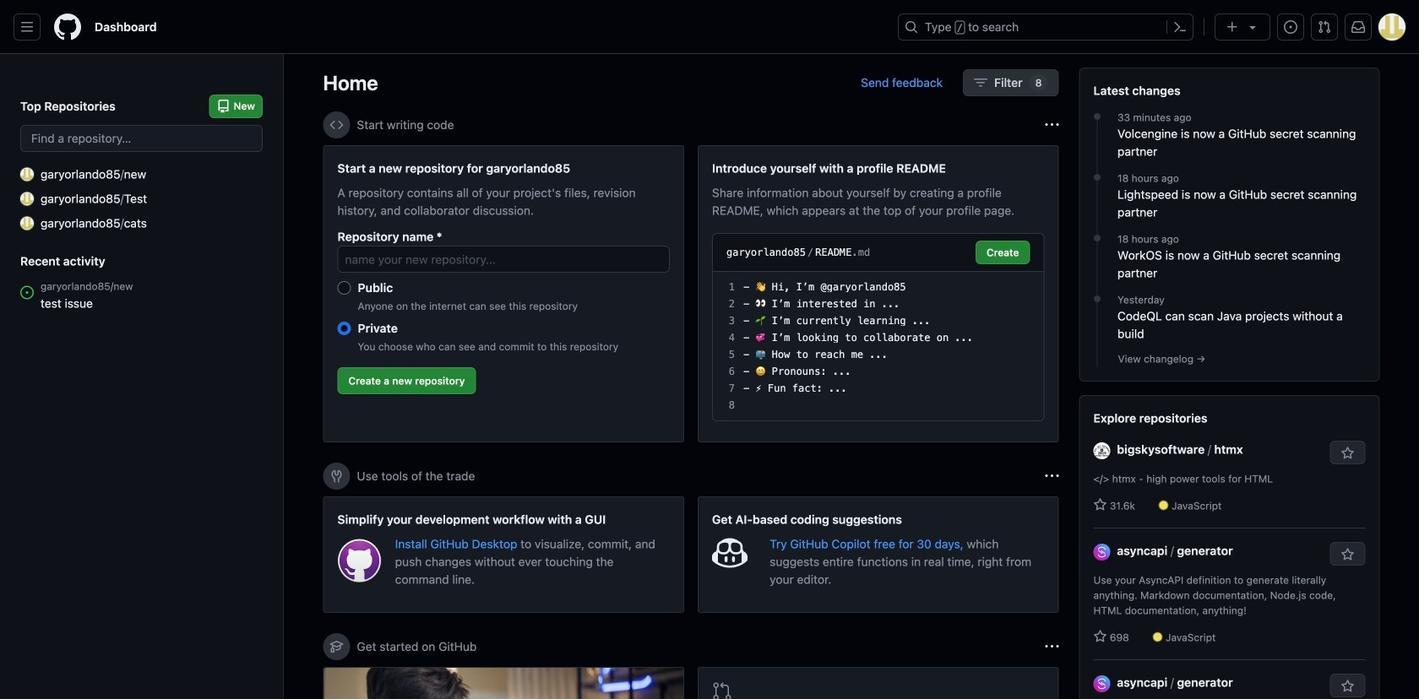 Task type: vqa. For each thing, say whether or not it's contained in the screenshot.
first dot fill icon from the bottom
yes



Task type: locate. For each thing, give the bounding box(es) containing it.
triangle down image
[[1246, 20, 1260, 34]]

dot fill image right why am i seeing this? image
[[1091, 110, 1104, 123]]

1 dot fill image from the top
[[1091, 110, 1104, 123]]

dot fill image down dot fill icon
[[1091, 292, 1104, 306]]

none submit inside introduce yourself with a profile readme element
[[976, 241, 1030, 264]]

1 vertical spatial dot fill image
[[1091, 171, 1104, 184]]

plus image
[[1226, 20, 1240, 34]]

star this repository image for star icon corresponding to @bigskysoftware profile icon at the bottom of the page
[[1341, 447, 1355, 460]]

name your new repository... text field
[[338, 246, 670, 273]]

why am i seeing this? image
[[1046, 118, 1059, 132]]

star image up @asyncapi profile image
[[1094, 499, 1107, 512]]

None submit
[[976, 241, 1030, 264]]

None radio
[[338, 281, 351, 295], [338, 322, 351, 335], [338, 281, 351, 295], [338, 322, 351, 335]]

what is github? image
[[324, 668, 684, 700]]

2 vertical spatial star this repository image
[[1341, 680, 1355, 694]]

0 vertical spatial star this repository image
[[1341, 447, 1355, 460]]

2 star this repository image from the top
[[1341, 548, 1355, 562]]

star this repository image
[[1341, 447, 1355, 460], [1341, 548, 1355, 562], [1341, 680, 1355, 694]]

dot fill image
[[1091, 110, 1104, 123], [1091, 171, 1104, 184], [1091, 292, 1104, 306]]

@asyncapi profile image
[[1094, 676, 1111, 693]]

0 vertical spatial star image
[[1094, 499, 1107, 512]]

1 star image from the top
[[1094, 499, 1107, 512]]

0 vertical spatial dot fill image
[[1091, 110, 1104, 123]]

explore element
[[1079, 68, 1380, 700]]

star image up @asyncapi profile icon
[[1094, 630, 1107, 644]]

3 star this repository image from the top
[[1341, 680, 1355, 694]]

2 vertical spatial dot fill image
[[1091, 292, 1104, 306]]

@asyncapi profile image
[[1094, 544, 1111, 561]]

2 why am i seeing this? image from the top
[[1046, 640, 1059, 654]]

1 vertical spatial star image
[[1094, 630, 1107, 644]]

get ai-based coding suggestions element
[[698, 497, 1059, 613]]

1 vertical spatial star this repository image
[[1341, 548, 1355, 562]]

dot fill image up dot fill icon
[[1091, 171, 1104, 184]]

git pull request image
[[712, 682, 733, 700]]

cats image
[[20, 217, 34, 230]]

why am i seeing this? image
[[1046, 470, 1059, 483], [1046, 640, 1059, 654]]

what is github? element
[[323, 668, 684, 700]]

1 star this repository image from the top
[[1341, 447, 1355, 460]]

code image
[[330, 118, 343, 132]]

2 star image from the top
[[1094, 630, 1107, 644]]

star image
[[1094, 499, 1107, 512], [1094, 630, 1107, 644]]

0 vertical spatial why am i seeing this? image
[[1046, 470, 1059, 483]]

1 why am i seeing this? image from the top
[[1046, 470, 1059, 483]]

1 vertical spatial why am i seeing this? image
[[1046, 640, 1059, 654]]

github desktop image
[[338, 539, 382, 583]]



Task type: describe. For each thing, give the bounding box(es) containing it.
why am i seeing this? image for what is github? element
[[1046, 640, 1059, 654]]

issue opened image
[[1284, 20, 1298, 34]]

homepage image
[[54, 14, 81, 41]]

explore repositories navigation
[[1079, 395, 1380, 700]]

new image
[[20, 168, 34, 181]]

Find a repository… text field
[[20, 125, 263, 152]]

star this repository image for star icon corresponding to @asyncapi profile image
[[1341, 548, 1355, 562]]

notifications image
[[1352, 20, 1365, 34]]

simplify your development workflow with a gui element
[[323, 497, 684, 613]]

star image for @bigskysoftware profile icon at the bottom of the page
[[1094, 499, 1107, 512]]

star image for @asyncapi profile image
[[1094, 630, 1107, 644]]

command palette image
[[1174, 20, 1187, 34]]

why am i seeing this? image for "simplify your development workflow with a gui" element at the left bottom of the page
[[1046, 470, 1059, 483]]

filter image
[[974, 76, 988, 90]]

3 dot fill image from the top
[[1091, 292, 1104, 306]]

introduce yourself with a profile readme element
[[698, 145, 1059, 443]]

2 dot fill image from the top
[[1091, 171, 1104, 184]]

start a new repository element
[[323, 145, 684, 443]]

open issue image
[[20, 286, 34, 300]]

dot fill image
[[1091, 232, 1104, 245]]

test image
[[20, 192, 34, 206]]

tools image
[[330, 470, 343, 483]]

Top Repositories search field
[[20, 125, 263, 152]]

@bigskysoftware profile image
[[1094, 443, 1111, 459]]

mortar board image
[[330, 640, 343, 654]]

git pull request image
[[1318, 20, 1332, 34]]



